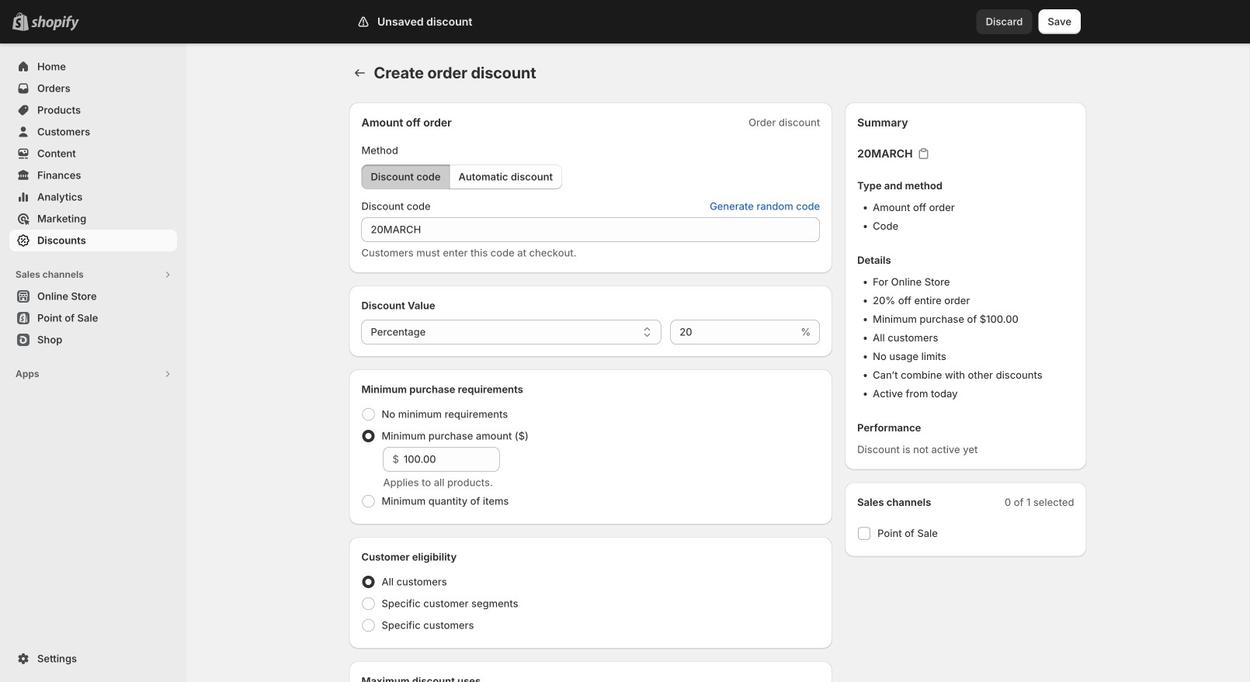Task type: vqa. For each thing, say whether or not it's contained in the screenshot.
'COMPLETE' at the bottom of page
no



Task type: locate. For each thing, give the bounding box(es) containing it.
None text field
[[362, 217, 820, 242]]

None text field
[[671, 320, 798, 345]]

shopify image
[[31, 15, 79, 31]]

0.00 text field
[[404, 447, 500, 472]]



